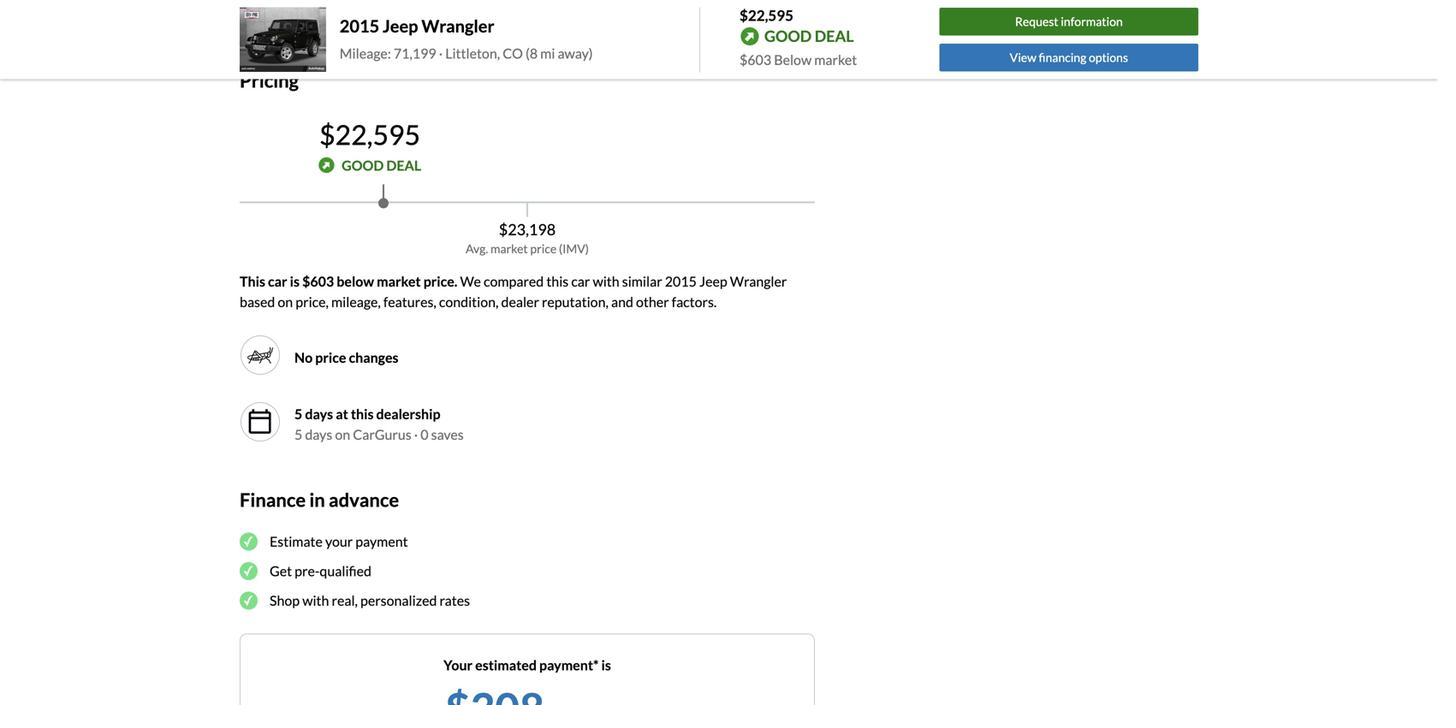 Task type: vqa. For each thing, say whether or not it's contained in the screenshot.
Tires 'AND'
no



Task type: locate. For each thing, give the bounding box(es) containing it.
history
[[477, 9, 519, 26]]

this inside 5 days at this dealership 5 days on cargurus · 0 saves
[[351, 406, 374, 422]]

1 horizontal spatial wrangler
[[730, 273, 787, 290]]

similar
[[622, 273, 663, 290]]

no price changes image
[[247, 342, 274, 369]]

estimate
[[270, 534, 323, 550]]

0 vertical spatial price
[[530, 241, 557, 256]]

deal
[[815, 27, 854, 46]]

no price changes
[[295, 349, 399, 366]]

1 vertical spatial 5
[[295, 426, 303, 443]]

jeep up 71,199
[[383, 16, 418, 36]]

1 vertical spatial price
[[315, 349, 346, 366]]

jeep inside the we compared this car with similar 2015 jeep wrangler based on price, mileage, features, condition, dealer reputation, and other factors.
[[700, 273, 728, 290]]

1 vertical spatial market
[[491, 241, 528, 256]]

this car is $603 below market price.
[[240, 273, 458, 290]]

with
[[593, 273, 620, 290], [303, 593, 329, 610]]

jeep up 'factors.' on the left top of page
[[700, 273, 728, 290]]

price right the 'no'
[[315, 349, 346, 366]]

this inside the we compared this car with similar 2015 jeep wrangler based on price, mileage, features, condition, dealer reputation, and other factors.
[[547, 273, 569, 290]]

0 vertical spatial with
[[593, 273, 620, 290]]

price.
[[424, 273, 458, 290]]

· inside 2015 jeep wrangler mileage: 71,199 · littleton, co (8 mi away)
[[439, 45, 443, 62]]

2 vertical spatial market
[[377, 273, 421, 290]]

2 horizontal spatial on
[[335, 426, 350, 443]]

on inside the we compared this car with similar 2015 jeep wrangler based on price, mileage, features, condition, dealer reputation, and other factors.
[[278, 294, 293, 310]]

car right this
[[268, 273, 287, 290]]

0 vertical spatial market
[[815, 51, 858, 68]]

price down $23,198
[[530, 241, 557, 256]]

2015 inside the we compared this car with similar 2015 jeep wrangler based on price, mileage, features, condition, dealer reputation, and other factors.
[[665, 273, 697, 290]]

reputation,
[[542, 294, 609, 310]]

1 horizontal spatial market
[[491, 241, 528, 256]]

0 horizontal spatial with
[[303, 593, 329, 610]]

with left real,
[[303, 593, 329, 610]]

estimate your payment
[[270, 534, 408, 550]]

in
[[309, 489, 325, 511]]

days left at
[[305, 406, 333, 422]]

information
[[1061, 14, 1123, 29]]

away)
[[558, 45, 593, 62]]

0 vertical spatial is
[[290, 273, 300, 290]]

other
[[636, 294, 669, 310]]

$22,595 for good deal
[[319, 118, 421, 151]]

view financing options
[[1010, 50, 1129, 65]]

0 horizontal spatial market
[[377, 273, 421, 290]]

with up and
[[593, 273, 620, 290]]

this
[[240, 273, 265, 290]]

0 vertical spatial ·
[[439, 45, 443, 62]]

no
[[295, 349, 313, 366]]

$22,595
[[740, 6, 794, 24], [319, 118, 421, 151]]

2015 inside 2015 jeep wrangler mileage: 71,199 · littleton, co (8 mi away)
[[340, 16, 380, 36]]

0
[[421, 426, 429, 443]]

good
[[342, 157, 384, 174]]

littleton,
[[446, 45, 500, 62]]

20%
[[270, 9, 297, 26]]

view financing options button
[[940, 44, 1199, 71]]

market
[[815, 51, 858, 68], [491, 241, 528, 256], [377, 273, 421, 290]]

5
[[295, 406, 303, 422], [295, 426, 303, 443]]

0 horizontal spatial ·
[[414, 426, 418, 443]]

2 vertical spatial on
[[335, 426, 350, 443]]

1 horizontal spatial 2015
[[665, 273, 697, 290]]

1 horizontal spatial this
[[547, 273, 569, 290]]

qualified
[[320, 563, 372, 580]]

cargurus
[[353, 426, 412, 443]]

this
[[547, 273, 569, 290], [351, 406, 374, 422]]

5 left at
[[295, 406, 303, 422]]

1 horizontal spatial jeep
[[700, 273, 728, 290]]

car up reputation,
[[572, 273, 590, 290]]

request information
[[1016, 14, 1123, 29]]

1 vertical spatial ·
[[414, 426, 418, 443]]

is
[[290, 273, 300, 290], [602, 658, 611, 674]]

and
[[612, 294, 634, 310]]

0 horizontal spatial 2015
[[340, 16, 380, 36]]

0 horizontal spatial $22,595
[[319, 118, 421, 151]]

$603 left below
[[740, 51, 772, 68]]

$22,595 up good on the right top
[[740, 6, 794, 24]]

1 vertical spatial 2015
[[665, 273, 697, 290]]

market down $23,198
[[491, 241, 528, 256]]

0 vertical spatial jeep
[[383, 16, 418, 36]]

on down at
[[335, 426, 350, 443]]

1 vertical spatial on
[[278, 294, 293, 310]]

options
[[1089, 50, 1129, 65]]

0 vertical spatial on
[[300, 9, 315, 26]]

get pre-qualified
[[270, 563, 372, 580]]

1 vertical spatial this
[[351, 406, 374, 422]]

2015 up 'factors.' on the left top of page
[[665, 273, 697, 290]]

mileage:
[[340, 45, 391, 62]]

0 horizontal spatial jeep
[[383, 16, 418, 36]]

your
[[325, 534, 353, 550]]

1 horizontal spatial $603
[[740, 51, 772, 68]]

0 horizontal spatial this
[[351, 406, 374, 422]]

0 vertical spatial 5
[[295, 406, 303, 422]]

jeep
[[383, 16, 418, 36], [700, 273, 728, 290]]

1 horizontal spatial is
[[602, 658, 611, 674]]

0 horizontal spatial $603
[[302, 273, 334, 290]]

5 up finance in advance
[[295, 426, 303, 443]]

1 vertical spatial days
[[305, 426, 333, 443]]

0 horizontal spatial price
[[315, 349, 346, 366]]

days left cargurus
[[305, 426, 333, 443]]

market inside $23,198 avg. market price (imv)
[[491, 241, 528, 256]]

1 vertical spatial wrangler
[[730, 273, 787, 290]]

on
[[300, 9, 315, 26], [278, 294, 293, 310], [335, 426, 350, 443]]

price,
[[296, 294, 329, 310]]

wrangler
[[422, 16, 495, 36], [730, 273, 787, 290]]

1 horizontal spatial $22,595
[[740, 6, 794, 24]]

1 horizontal spatial ·
[[439, 45, 443, 62]]

days
[[305, 406, 333, 422], [305, 426, 333, 443]]

2015 jeep wrangler image
[[240, 7, 326, 72]]

2015
[[340, 16, 380, 36], [665, 273, 697, 290]]

·
[[439, 45, 443, 62], [414, 426, 418, 443]]

is up price,
[[290, 273, 300, 290]]

saves
[[431, 426, 464, 443]]

0 horizontal spatial on
[[278, 294, 293, 310]]

2 horizontal spatial market
[[815, 51, 858, 68]]

your estimated payment* is
[[444, 658, 611, 674]]

0 horizontal spatial car
[[268, 273, 287, 290]]

$22,595 up good
[[319, 118, 421, 151]]

1 vertical spatial with
[[303, 593, 329, 610]]

5 days at this dealership image
[[240, 402, 281, 443], [247, 408, 274, 436]]

at
[[336, 406, 348, 422]]

below
[[774, 51, 812, 68]]

· left 0
[[414, 426, 418, 443]]

2015 up mileage:
[[340, 16, 380, 36]]

price
[[530, 241, 557, 256], [315, 349, 346, 366]]

with inside the we compared this car with similar 2015 jeep wrangler based on price, mileage, features, condition, dealer reputation, and other factors.
[[593, 273, 620, 290]]

mi
[[541, 45, 555, 62]]

$22,595 for $603
[[740, 6, 794, 24]]

1 horizontal spatial car
[[572, 273, 590, 290]]

$603 up price,
[[302, 273, 334, 290]]

0 vertical spatial wrangler
[[422, 16, 495, 36]]

shop
[[270, 593, 300, 610]]

save
[[240, 9, 268, 26]]

1 vertical spatial $603
[[302, 273, 334, 290]]

0 vertical spatial $22,595
[[740, 6, 794, 24]]

is right payment*
[[602, 658, 611, 674]]

0 vertical spatial this
[[547, 273, 569, 290]]

· right 71,199
[[439, 45, 443, 62]]

on left price,
[[278, 294, 293, 310]]

rates
[[440, 593, 470, 610]]

0 vertical spatial days
[[305, 406, 333, 422]]

1 vertical spatial jeep
[[700, 273, 728, 290]]

market up features, at the top of the page
[[377, 273, 421, 290]]

this up reputation,
[[547, 273, 569, 290]]

0 horizontal spatial wrangler
[[422, 16, 495, 36]]

$603 below market
[[740, 51, 858, 68]]

financing
[[1039, 50, 1087, 65]]

$23,198
[[499, 220, 556, 239]]

condition,
[[439, 294, 499, 310]]

market down deal
[[815, 51, 858, 68]]

market for $603
[[815, 51, 858, 68]]

1 horizontal spatial with
[[593, 273, 620, 290]]

· inside 5 days at this dealership 5 days on cargurus · 0 saves
[[414, 426, 418, 443]]

wrangler inside the we compared this car with similar 2015 jeep wrangler based on price, mileage, features, condition, dealer reputation, and other factors.
[[730, 273, 787, 290]]

no price changes image
[[240, 335, 281, 376]]

$23,198 avg. market price (imv)
[[466, 220, 589, 256]]

car
[[268, 273, 287, 290], [572, 273, 590, 290]]

0 vertical spatial 2015
[[340, 16, 380, 36]]

1 vertical spatial $22,595
[[319, 118, 421, 151]]

estimated
[[476, 658, 537, 674]]

2 car from the left
[[572, 273, 590, 290]]

this right at
[[351, 406, 374, 422]]

$603
[[740, 51, 772, 68], [302, 273, 334, 290]]

1 horizontal spatial price
[[530, 241, 557, 256]]

on left the the
[[300, 9, 315, 26]]



Task type: describe. For each thing, give the bounding box(es) containing it.
personalized
[[361, 593, 437, 610]]

good deal
[[342, 157, 422, 174]]

2 days from the top
[[305, 426, 333, 443]]

deal
[[387, 157, 422, 174]]

pricing
[[240, 69, 299, 92]]

request information button
[[940, 8, 1199, 36]]

1 car from the left
[[268, 273, 287, 290]]

compared
[[484, 273, 544, 290]]

we compared this car with similar 2015 jeep wrangler based on price, mileage, features, condition, dealer reputation, and other factors.
[[240, 273, 787, 310]]

factors.
[[672, 294, 717, 310]]

1 vertical spatial is
[[602, 658, 611, 674]]

good deal image
[[319, 157, 335, 174]]

(imv)
[[559, 241, 589, 256]]

real,
[[332, 593, 358, 610]]

payment
[[356, 534, 408, 550]]

features,
[[384, 294, 437, 310]]

71,199
[[394, 45, 437, 62]]

request
[[1016, 14, 1059, 29]]

changes
[[349, 349, 399, 366]]

dealership
[[376, 406, 441, 422]]

finance in advance
[[240, 489, 399, 511]]

wrangler inside 2015 jeep wrangler mileage: 71,199 · littleton, co (8 mi away)
[[422, 16, 495, 36]]

1 days from the top
[[305, 406, 333, 422]]

shop with real, personalized rates
[[270, 593, 470, 610]]

your
[[444, 658, 473, 674]]

the
[[318, 9, 338, 26]]

payment*
[[540, 658, 599, 674]]

vehicle
[[432, 9, 474, 26]]

autocheck
[[362, 9, 430, 26]]

(8
[[526, 45, 538, 62]]

good
[[765, 27, 812, 46]]

pre-
[[295, 563, 320, 580]]

report
[[522, 9, 561, 26]]

save 20% on the full autocheck vehicle history report link
[[240, 9, 580, 26]]

jeep inside 2015 jeep wrangler mileage: 71,199 · littleton, co (8 mi away)
[[383, 16, 418, 36]]

dealer
[[502, 294, 540, 310]]

we
[[460, 273, 481, 290]]

view
[[1010, 50, 1037, 65]]

based
[[240, 294, 275, 310]]

1 5 from the top
[[295, 406, 303, 422]]

below
[[337, 273, 374, 290]]

co
[[503, 45, 523, 62]]

good deal
[[765, 27, 854, 46]]

finance
[[240, 489, 306, 511]]

advance
[[329, 489, 399, 511]]

1 horizontal spatial on
[[300, 9, 315, 26]]

on inside 5 days at this dealership 5 days on cargurus · 0 saves
[[335, 426, 350, 443]]

save 20% on the full autocheck vehicle history report
[[240, 9, 561, 26]]

mileage,
[[331, 294, 381, 310]]

5 days at this dealership 5 days on cargurus · 0 saves
[[295, 406, 464, 443]]

0 horizontal spatial is
[[290, 273, 300, 290]]

get
[[270, 563, 292, 580]]

market for $23,198
[[491, 241, 528, 256]]

avg.
[[466, 241, 488, 256]]

full
[[340, 9, 359, 26]]

price inside $23,198 avg. market price (imv)
[[530, 241, 557, 256]]

car inside the we compared this car with similar 2015 jeep wrangler based on price, mileage, features, condition, dealer reputation, and other factors.
[[572, 273, 590, 290]]

2015 jeep wrangler mileage: 71,199 · littleton, co (8 mi away)
[[340, 16, 593, 62]]

0 vertical spatial $603
[[740, 51, 772, 68]]

2 5 from the top
[[295, 426, 303, 443]]



